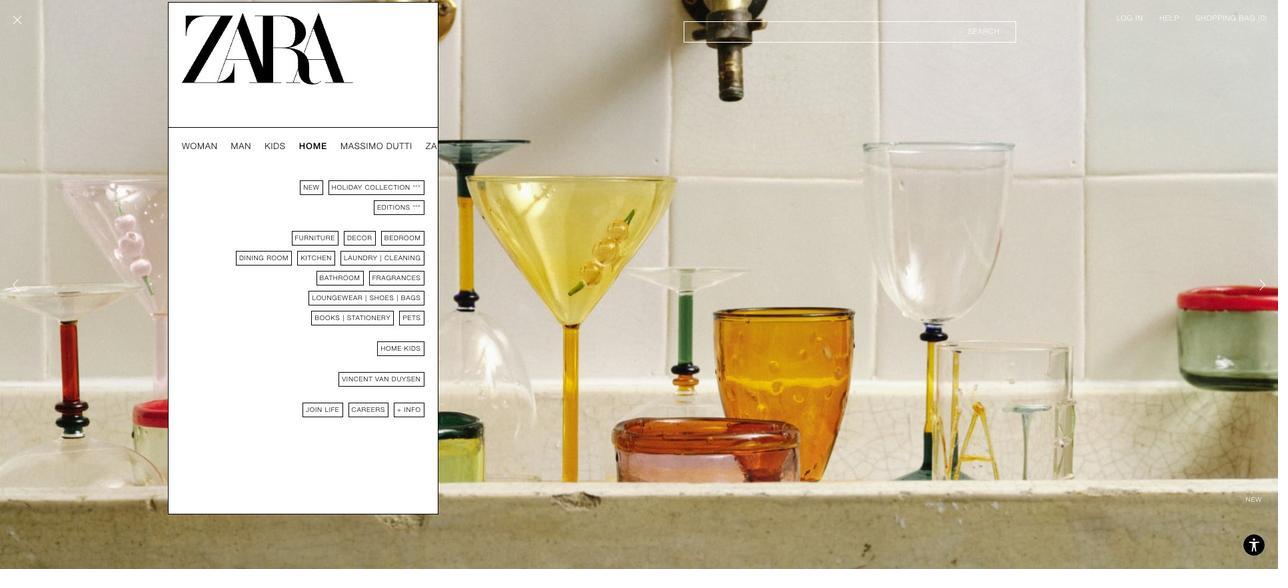 Task type: vqa. For each thing, say whether or not it's contained in the screenshot.
MASSIMO DUTTI
yes



Task type: locate. For each thing, give the bounding box(es) containing it.
new left holiday
[[303, 184, 320, 191]]

1 horizontal spatial kids
[[404, 345, 421, 353]]

0
[[1261, 14, 1266, 23]]

1 vertical spatial home
[[381, 345, 402, 353]]

join life
[[306, 407, 340, 414]]

loungewear | shoes | bags
[[312, 295, 421, 302]]

| right books
[[343, 315, 345, 322]]

bathroom
[[320, 275, 360, 282]]

shoes
[[370, 295, 394, 302]]

home right kids link
[[299, 141, 327, 151]]

new up editions new
[[413, 185, 421, 188]]

search
[[968, 27, 1000, 36]]

| left shoes
[[365, 295, 367, 302]]

1 vertical spatial kids
[[404, 345, 421, 353]]

+
[[397, 407, 402, 414]]

home kids
[[381, 345, 421, 353]]

home up van
[[381, 345, 402, 353]]

log in link
[[1117, 13, 1144, 24]]

| right laundry
[[380, 255, 382, 262]]

dining room
[[239, 255, 289, 262]]

help
[[1160, 14, 1180, 23]]

dining room link
[[236, 251, 292, 266]]

0 horizontal spatial kids
[[265, 141, 286, 151]]

+ info
[[397, 407, 421, 414]]

| left bags
[[397, 295, 399, 302]]

duysen
[[392, 376, 421, 383]]

man link
[[231, 141, 251, 152]]

home link
[[299, 141, 327, 152]]

new right the editions
[[413, 205, 421, 208]]

careers link
[[348, 403, 389, 418]]

in
[[1136, 14, 1144, 23]]

new inside editions new
[[413, 205, 421, 208]]

editions new
[[377, 204, 421, 211]]

home for home
[[299, 141, 327, 151]]

Product search search field
[[684, 21, 1017, 43]]

srpls
[[453, 141, 482, 151]]

careers
[[352, 407, 385, 414]]

kitchen
[[301, 255, 332, 262]]

pets link
[[400, 311, 424, 326]]

new
[[303, 184, 320, 191], [413, 185, 421, 188], [413, 205, 421, 208]]

kids
[[265, 141, 286, 151], [404, 345, 421, 353]]

bedroom link
[[381, 231, 424, 246]]

books | stationery link
[[311, 311, 394, 326]]

zara logo united states. image
[[182, 13, 353, 85]]

pets
[[403, 315, 421, 322]]

new link
[[300, 181, 323, 195]]

vincent van duysen
[[342, 376, 421, 383]]

join
[[306, 407, 323, 414]]

new inside "link"
[[303, 184, 320, 191]]

fragrances
[[372, 275, 421, 282]]

log in
[[1117, 14, 1144, 23]]

room
[[267, 255, 289, 262]]

massimo dutti link
[[341, 141, 413, 152]]

home
[[299, 141, 327, 151], [381, 345, 402, 353]]

0 status
[[1261, 14, 1266, 23]]

kids right man
[[265, 141, 286, 151]]

0 horizontal spatial home
[[299, 141, 327, 151]]

1 horizontal spatial home
[[381, 345, 402, 353]]

books
[[315, 315, 340, 322]]

info
[[404, 407, 421, 414]]

+ info link
[[394, 403, 424, 418]]

|
[[380, 255, 382, 262], [365, 295, 367, 302], [397, 295, 399, 302], [343, 315, 345, 322]]

home for home kids
[[381, 345, 402, 353]]

0 vertical spatial home
[[299, 141, 327, 151]]

holiday
[[332, 184, 363, 191]]

kids down pets link
[[404, 345, 421, 353]]



Task type: describe. For each thing, give the bounding box(es) containing it.
kids link
[[265, 141, 286, 152]]

| for shoes
[[365, 295, 367, 302]]

bag
[[1239, 14, 1256, 23]]

woman link
[[182, 141, 218, 152]]

shopping
[[1196, 14, 1237, 23]]

furniture
[[295, 235, 335, 242]]

massimo dutti
[[341, 141, 413, 151]]

van
[[375, 376, 389, 383]]

books | stationery
[[315, 315, 391, 322]]

laundry | cleaning
[[344, 255, 421, 262]]

man
[[231, 141, 251, 151]]

vincent
[[342, 376, 373, 383]]

vincent van duysen link
[[339, 373, 424, 387]]

bags
[[401, 295, 421, 302]]

join life link
[[303, 403, 343, 418]]

decor
[[347, 235, 372, 242]]

zara logo united states. go to homepage image
[[182, 13, 353, 85]]

loungewear | shoes | bags link
[[309, 291, 424, 306]]

laundry
[[344, 255, 378, 262]]

| for cleaning
[[380, 255, 382, 262]]

cleaning
[[385, 255, 421, 262]]

fragrances link
[[369, 271, 424, 286]]

laundry | cleaning link
[[341, 251, 424, 266]]

zara srpls
[[426, 141, 482, 151]]

holiday collection new
[[332, 184, 421, 191]]

| for stationery
[[343, 315, 345, 322]]

editions
[[377, 204, 410, 211]]

life
[[325, 407, 340, 414]]

0 vertical spatial kids
[[265, 141, 286, 151]]

new inside holiday collection new
[[413, 185, 421, 188]]

zara
[[426, 141, 450, 151]]

kitchen link
[[297, 251, 335, 266]]

loungewear
[[312, 295, 363, 302]]

home kids link
[[377, 342, 424, 357]]

shopping bag ( 0 )
[[1196, 14, 1268, 23]]

bedroom
[[384, 235, 421, 242]]

decor link
[[344, 231, 376, 246]]

massimo
[[341, 141, 384, 151]]

furniture link
[[292, 231, 339, 246]]

dining
[[239, 255, 264, 262]]

bathroom link
[[316, 271, 364, 286]]

)
[[1266, 14, 1268, 23]]

woman
[[182, 141, 218, 151]]

zara srpls link
[[426, 141, 482, 152]]

search link
[[684, 21, 1017, 43]]

help link
[[1160, 13, 1180, 24]]

dutti
[[386, 141, 413, 151]]

stationery
[[347, 315, 391, 322]]

(
[[1259, 14, 1261, 23]]

log
[[1117, 14, 1133, 23]]

collection
[[365, 184, 410, 191]]



